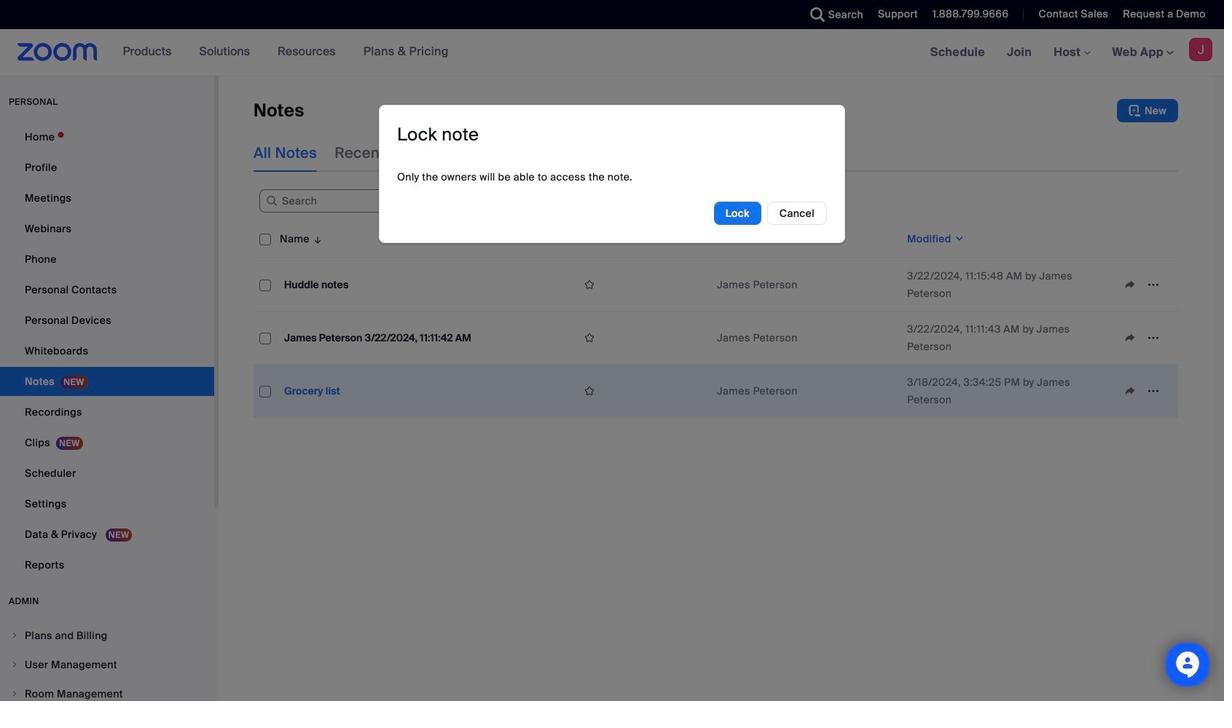 Task type: locate. For each thing, give the bounding box(es) containing it.
admin menu menu
[[0, 622, 214, 702]]

heading
[[397, 124, 479, 146]]

meetings navigation
[[920, 29, 1225, 77]]

dialog
[[379, 105, 846, 244]]

tabs of all notes page tab list
[[254, 134, 721, 172]]

application
[[254, 220, 1190, 429], [578, 274, 706, 296], [578, 327, 706, 349], [578, 380, 706, 402]]

Search text field
[[259, 190, 449, 213]]

product information navigation
[[112, 29, 460, 76]]

banner
[[0, 29, 1225, 77]]



Task type: vqa. For each thing, say whether or not it's contained in the screenshot.
the "Search" text box
yes



Task type: describe. For each thing, give the bounding box(es) containing it.
personal menu menu
[[0, 122, 214, 582]]

arrow down image
[[310, 230, 323, 248]]



